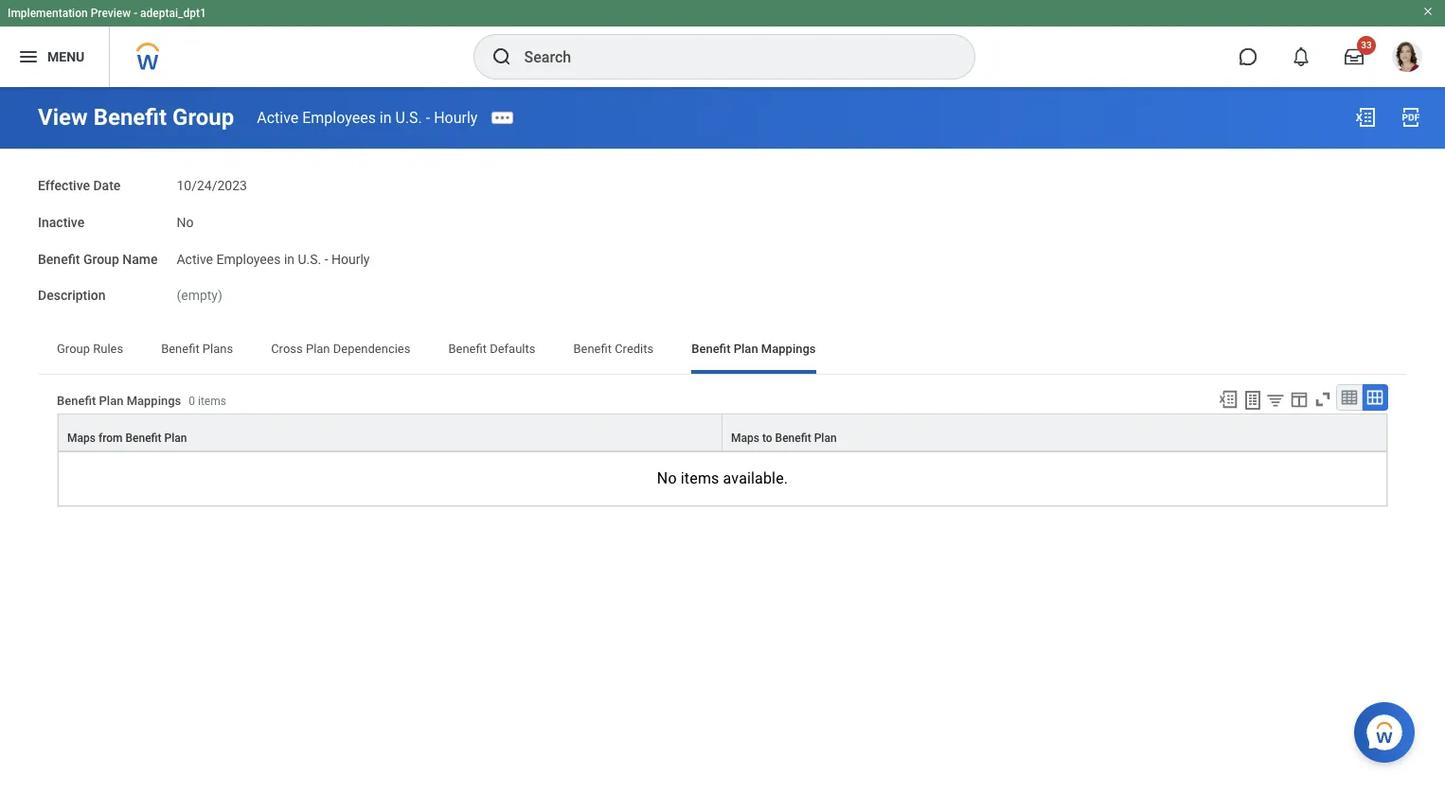 Task type: describe. For each thing, give the bounding box(es) containing it.
rules
[[93, 342, 123, 356]]

export to excel image for benefit plan mappings
[[1218, 389, 1239, 410]]

available.
[[723, 470, 788, 488]]

- inside menu banner
[[134, 7, 137, 20]]

hourly for active employees in u.s. - hourly link at the left top of the page
[[434, 108, 478, 126]]

no for no
[[177, 215, 194, 230]]

effective date element
[[177, 167, 247, 195]]

employees for the 'benefit group name' element
[[216, 251, 281, 267]]

benefit group name
[[38, 251, 158, 267]]

preview
[[91, 7, 131, 20]]

description
[[38, 288, 106, 303]]

benefit for benefit plan mappings 0 items
[[57, 394, 96, 409]]

33
[[1361, 40, 1372, 50]]

from
[[98, 432, 123, 445]]

search image
[[490, 45, 513, 68]]

0
[[189, 395, 195, 409]]

view
[[38, 104, 88, 131]]

33 button
[[1334, 36, 1376, 78]]

maps from benefit plan button
[[59, 415, 722, 451]]

select to filter grid data image
[[1266, 390, 1286, 410]]

view benefit group
[[38, 104, 234, 131]]

benefit for benefit group name
[[38, 251, 80, 267]]

benefit right view
[[93, 104, 167, 131]]

implementation preview -   adeptai_dpt1
[[8, 7, 206, 20]]

1 horizontal spatial items
[[681, 470, 719, 488]]

benefit plans
[[161, 342, 233, 356]]

plans
[[203, 342, 233, 356]]

in for the 'benefit group name' element
[[284, 251, 295, 267]]

plan inside popup button
[[164, 432, 187, 445]]

effective date
[[38, 178, 121, 193]]

profile logan mcneil image
[[1392, 42, 1423, 76]]

benefit for benefit plans
[[161, 342, 200, 356]]

benefit plan mappings 0 items
[[57, 394, 226, 409]]

cross
[[271, 342, 303, 356]]

menu banner
[[0, 0, 1445, 87]]

close environment banner image
[[1423, 6, 1434, 17]]

export to worksheets image
[[1242, 389, 1265, 412]]

no items available.
[[657, 470, 788, 488]]

plan for benefit plan mappings 0 items
[[99, 394, 124, 409]]

to
[[762, 432, 773, 445]]

active for the 'benefit group name' element
[[177, 251, 213, 267]]

maps for maps to benefit plan
[[731, 432, 760, 445]]

items inside "benefit plan mappings 0 items"
[[198, 395, 226, 409]]

date
[[93, 178, 121, 193]]

export to excel image for view benefit group
[[1355, 106, 1377, 129]]

inbox large image
[[1345, 47, 1364, 66]]

hourly for the 'benefit group name' element
[[332, 251, 370, 267]]

(empty)
[[177, 288, 222, 303]]

- for active employees in u.s. - hourly link at the left top of the page
[[426, 108, 430, 126]]

active employees in u.s. - hourly for active employees in u.s. - hourly link at the left top of the page
[[257, 108, 478, 126]]

notifications large image
[[1292, 47, 1311, 66]]

click to view/edit grid preferences image
[[1289, 389, 1310, 410]]

- for the 'benefit group name' element
[[325, 251, 328, 267]]



Task type: vqa. For each thing, say whether or not it's contained in the screenshot.


Task type: locate. For each thing, give the bounding box(es) containing it.
group up effective date element
[[172, 104, 234, 131]]

plan
[[306, 342, 330, 356], [734, 342, 758, 356], [99, 394, 124, 409], [164, 432, 187, 445], [814, 432, 837, 445]]

0 vertical spatial -
[[134, 7, 137, 20]]

no down 10/24/2023
[[177, 215, 194, 230]]

group left rules
[[57, 342, 90, 356]]

benefit inside popup button
[[775, 432, 811, 445]]

1 horizontal spatial hourly
[[434, 108, 478, 126]]

0 vertical spatial active employees in u.s. - hourly
[[257, 108, 478, 126]]

1 vertical spatial in
[[284, 251, 295, 267]]

benefit for benefit defaults
[[448, 342, 487, 356]]

benefit defaults
[[448, 342, 536, 356]]

0 horizontal spatial export to excel image
[[1218, 389, 1239, 410]]

group rules
[[57, 342, 123, 356]]

mappings inside tab list
[[761, 342, 816, 356]]

mappings
[[761, 342, 816, 356], [127, 394, 181, 409]]

0 vertical spatial mappings
[[761, 342, 816, 356]]

mappings up the maps to benefit plan
[[761, 342, 816, 356]]

1 vertical spatial export to excel image
[[1218, 389, 1239, 410]]

Search Workday  search field
[[524, 36, 935, 78]]

benefit plan mappings
[[692, 342, 816, 356]]

in for active employees in u.s. - hourly link at the left top of the page
[[380, 108, 392, 126]]

1 vertical spatial active
[[177, 251, 213, 267]]

implementation
[[8, 7, 88, 20]]

plan for benefit plan mappings
[[734, 342, 758, 356]]

in
[[380, 108, 392, 126], [284, 251, 295, 267]]

justify image
[[17, 45, 40, 68]]

10/24/2023
[[177, 178, 247, 193]]

maps inside popup button
[[67, 432, 96, 445]]

2 horizontal spatial -
[[426, 108, 430, 126]]

table image
[[1340, 388, 1359, 407]]

no
[[177, 215, 194, 230], [657, 470, 677, 488]]

1 vertical spatial items
[[681, 470, 719, 488]]

1 horizontal spatial mappings
[[761, 342, 816, 356]]

active employees in u.s. - hourly
[[257, 108, 478, 126], [177, 251, 370, 267]]

u.s.
[[395, 108, 422, 126], [298, 251, 321, 267]]

0 vertical spatial group
[[172, 104, 234, 131]]

0 horizontal spatial mappings
[[127, 394, 181, 409]]

hourly inside the 'benefit group name' element
[[332, 251, 370, 267]]

active
[[257, 108, 299, 126], [177, 251, 213, 267]]

1 maps from the left
[[67, 432, 96, 445]]

0 horizontal spatial employees
[[216, 251, 281, 267]]

employees
[[302, 108, 376, 126], [216, 251, 281, 267]]

benefit inside popup button
[[125, 432, 162, 445]]

inactive element
[[177, 203, 194, 232]]

0 horizontal spatial in
[[284, 251, 295, 267]]

1 horizontal spatial u.s.
[[395, 108, 422, 126]]

row containing maps from benefit plan
[[58, 414, 1388, 453]]

credits
[[615, 342, 654, 356]]

cross plan dependencies
[[271, 342, 411, 356]]

0 horizontal spatial -
[[134, 7, 137, 20]]

hourly
[[434, 108, 478, 126], [332, 251, 370, 267]]

dependencies
[[333, 342, 411, 356]]

2 vertical spatial -
[[325, 251, 328, 267]]

no for no items available.
[[657, 470, 677, 488]]

1 vertical spatial mappings
[[127, 394, 181, 409]]

active employees in u.s. - hourly for the 'benefit group name' element
[[177, 251, 370, 267]]

items left available.
[[681, 470, 719, 488]]

benefit left defaults
[[448, 342, 487, 356]]

expand table image
[[1366, 388, 1385, 407]]

0 vertical spatial hourly
[[434, 108, 478, 126]]

mappings for benefit plan mappings
[[761, 342, 816, 356]]

inactive
[[38, 215, 85, 230]]

1 vertical spatial employees
[[216, 251, 281, 267]]

0 horizontal spatial maps
[[67, 432, 96, 445]]

export to excel image
[[1355, 106, 1377, 129], [1218, 389, 1239, 410]]

2 vertical spatial group
[[57, 342, 90, 356]]

in inside the 'benefit group name' element
[[284, 251, 295, 267]]

toolbar
[[1210, 385, 1389, 414]]

0 horizontal spatial u.s.
[[298, 251, 321, 267]]

0 horizontal spatial hourly
[[332, 251, 370, 267]]

benefit down the inactive
[[38, 251, 80, 267]]

0 vertical spatial u.s.
[[395, 108, 422, 126]]

active inside the 'benefit group name' element
[[177, 251, 213, 267]]

tab list containing group rules
[[38, 329, 1408, 374]]

1 vertical spatial -
[[426, 108, 430, 126]]

effective
[[38, 178, 90, 193]]

1 vertical spatial no
[[657, 470, 677, 488]]

benefit credits
[[574, 342, 654, 356]]

1 vertical spatial u.s.
[[298, 251, 321, 267]]

export to excel image left view printable version (pdf) 'icon'
[[1355, 106, 1377, 129]]

defaults
[[490, 342, 536, 356]]

employees inside the 'benefit group name' element
[[216, 251, 281, 267]]

employees for active employees in u.s. - hourly link at the left top of the page
[[302, 108, 376, 126]]

maps for maps from benefit plan
[[67, 432, 96, 445]]

maps left from
[[67, 432, 96, 445]]

1 vertical spatial active employees in u.s. - hourly
[[177, 251, 370, 267]]

- inside the 'benefit group name' element
[[325, 251, 328, 267]]

benefit for benefit plan mappings
[[692, 342, 731, 356]]

1 horizontal spatial -
[[325, 251, 328, 267]]

1 horizontal spatial export to excel image
[[1355, 106, 1377, 129]]

name
[[122, 251, 158, 267]]

benefit for benefit credits
[[574, 342, 612, 356]]

benefit group name element
[[177, 240, 370, 268]]

maps from benefit plan
[[67, 432, 187, 445]]

benefit right credits
[[692, 342, 731, 356]]

no left available.
[[657, 470, 677, 488]]

export to excel image inside toolbar
[[1218, 389, 1239, 410]]

group left name
[[83, 251, 119, 267]]

0 vertical spatial items
[[198, 395, 226, 409]]

items
[[198, 395, 226, 409], [681, 470, 719, 488]]

benefit right from
[[125, 432, 162, 445]]

view printable version (pdf) image
[[1400, 106, 1423, 129]]

1 horizontal spatial no
[[657, 470, 677, 488]]

tab list
[[38, 329, 1408, 374]]

export to excel image left export to worksheets icon at the right of page
[[1218, 389, 1239, 410]]

maps left to
[[731, 432, 760, 445]]

0 vertical spatial active
[[257, 108, 299, 126]]

group
[[172, 104, 234, 131], [83, 251, 119, 267], [57, 342, 90, 356]]

1 vertical spatial group
[[83, 251, 119, 267]]

items right 0
[[198, 395, 226, 409]]

toolbar inside view benefit group 'main content'
[[1210, 385, 1389, 414]]

plan for cross plan dependencies
[[306, 342, 330, 356]]

plan inside popup button
[[814, 432, 837, 445]]

group inside tab list
[[57, 342, 90, 356]]

benefit down group rules
[[57, 394, 96, 409]]

active employees in u.s. - hourly link
[[257, 108, 478, 126]]

row inside view benefit group 'main content'
[[58, 414, 1388, 453]]

row
[[58, 414, 1388, 453]]

u.s. inside the 'benefit group name' element
[[298, 251, 321, 267]]

u.s. for active employees in u.s. - hourly link at the left top of the page
[[395, 108, 422, 126]]

tab list inside view benefit group 'main content'
[[38, 329, 1408, 374]]

benefit left plans
[[161, 342, 200, 356]]

menu
[[47, 49, 85, 64]]

0 vertical spatial in
[[380, 108, 392, 126]]

benefit right to
[[775, 432, 811, 445]]

-
[[134, 7, 137, 20], [426, 108, 430, 126], [325, 251, 328, 267]]

1 horizontal spatial in
[[380, 108, 392, 126]]

0 horizontal spatial active
[[177, 251, 213, 267]]

1 horizontal spatial active
[[257, 108, 299, 126]]

0 vertical spatial employees
[[302, 108, 376, 126]]

benefit
[[93, 104, 167, 131], [38, 251, 80, 267], [161, 342, 200, 356], [448, 342, 487, 356], [574, 342, 612, 356], [692, 342, 731, 356], [57, 394, 96, 409], [125, 432, 162, 445], [775, 432, 811, 445]]

u.s. for the 'benefit group name' element
[[298, 251, 321, 267]]

adeptai_dpt1
[[140, 7, 206, 20]]

1 vertical spatial hourly
[[332, 251, 370, 267]]

0 vertical spatial no
[[177, 215, 194, 230]]

mappings left 0
[[127, 394, 181, 409]]

benefit left credits
[[574, 342, 612, 356]]

view benefit group main content
[[0, 87, 1445, 576]]

menu button
[[0, 27, 109, 87]]

0 horizontal spatial no
[[177, 215, 194, 230]]

1 horizontal spatial maps
[[731, 432, 760, 445]]

1 horizontal spatial employees
[[302, 108, 376, 126]]

mappings for benefit plan mappings 0 items
[[127, 394, 181, 409]]

2 maps from the left
[[731, 432, 760, 445]]

active for active employees in u.s. - hourly link at the left top of the page
[[257, 108, 299, 126]]

0 horizontal spatial items
[[198, 395, 226, 409]]

maps inside popup button
[[731, 432, 760, 445]]

fullscreen image
[[1313, 389, 1334, 410]]

0 vertical spatial export to excel image
[[1355, 106, 1377, 129]]

maps to benefit plan
[[731, 432, 837, 445]]

maps
[[67, 432, 96, 445], [731, 432, 760, 445]]

maps to benefit plan button
[[723, 415, 1387, 451]]



